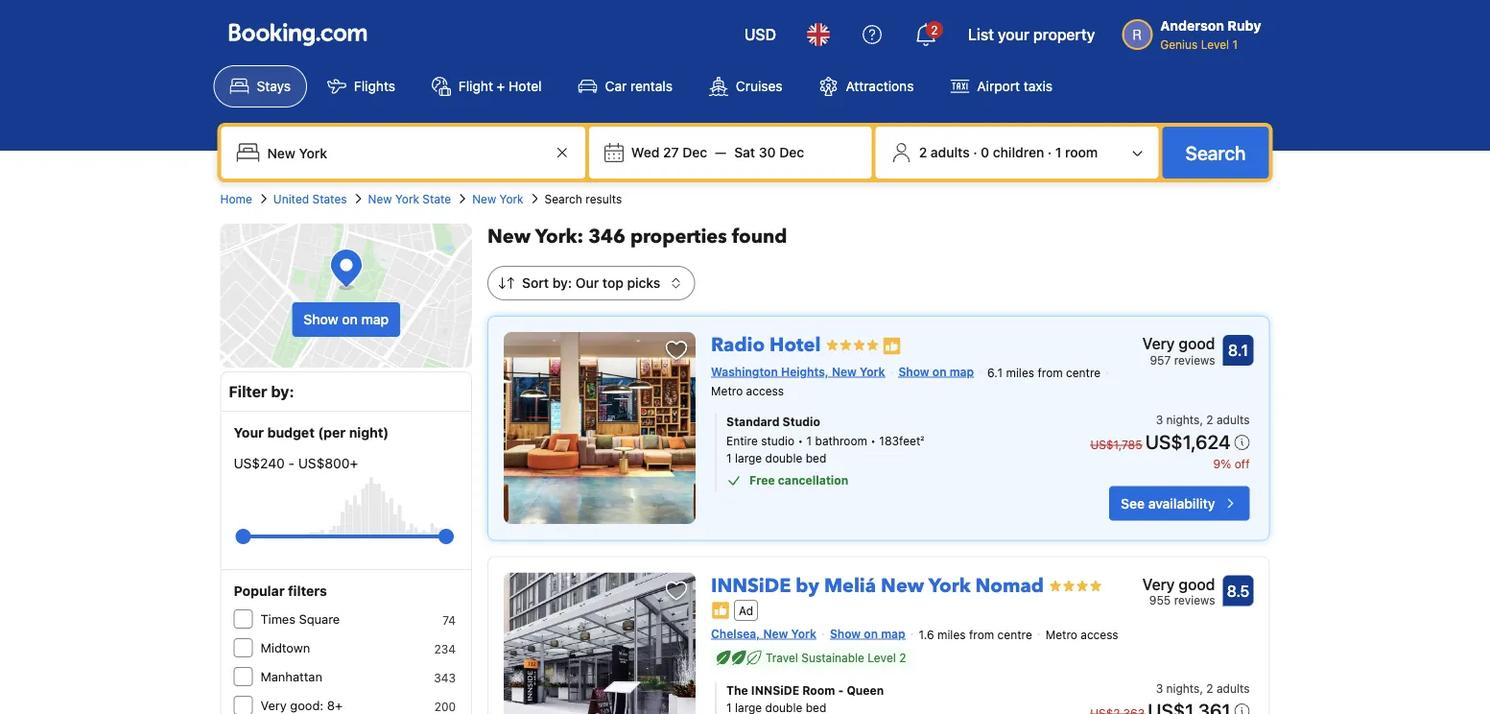 Task type: locate. For each thing, give the bounding box(es) containing it.
entire
[[727, 435, 758, 448]]

6.1 miles from centre metro access
[[711, 366, 1101, 398]]

reviews right 955
[[1175, 594, 1216, 607]]

very inside very good 957 reviews
[[1143, 335, 1175, 353]]

centre left the 957
[[1066, 366, 1101, 379]]

list your property link
[[957, 12, 1107, 58]]

• down the studio
[[798, 435, 804, 448]]

0 vertical spatial access
[[746, 385, 784, 398]]

metro access
[[1046, 628, 1119, 642]]

reviews inside very good 957 reviews
[[1175, 353, 1216, 367]]

0 vertical spatial ,
[[1200, 413, 1204, 427]]

scored 8.1 element
[[1223, 335, 1254, 366]]

0 vertical spatial nights
[[1167, 413, 1200, 427]]

bed
[[806, 452, 827, 465]]

1 horizontal spatial on
[[864, 627, 878, 640]]

955
[[1150, 594, 1171, 607]]

0 vertical spatial show
[[304, 311, 338, 327]]

2 vertical spatial very
[[261, 698, 287, 713]]

level up the innside room - queen 'link'
[[868, 651, 896, 665]]

0 vertical spatial adults
[[931, 144, 970, 160]]

Where are you going? field
[[260, 135, 551, 170]]

1 vertical spatial 3
[[1156, 682, 1163, 695]]

group
[[243, 521, 446, 552]]

1 horizontal spatial dec
[[780, 144, 805, 160]]

1 vertical spatial very
[[1143, 575, 1175, 593]]

• down standard studio link
[[871, 435, 876, 448]]

by
[[796, 573, 820, 599]]

0 vertical spatial very good element
[[1143, 332, 1216, 355]]

0 vertical spatial map
[[361, 311, 389, 327]]

0 vertical spatial centre
[[1066, 366, 1101, 379]]

chelsea, new york
[[711, 627, 817, 640]]

new down new york at the top
[[488, 224, 531, 250]]

0 horizontal spatial on
[[342, 311, 358, 327]]

innside up ad
[[711, 573, 791, 599]]

airport
[[977, 78, 1020, 94]]

3 up us$1,624
[[1156, 413, 1163, 427]]

1 horizontal spatial -
[[838, 684, 844, 697]]

picks
[[627, 275, 661, 291]]

·
[[974, 144, 978, 160], [1048, 144, 1052, 160]]

scored 8.5 element
[[1223, 576, 1254, 606]]

centre down nomad
[[998, 628, 1033, 642]]

- right the room
[[838, 684, 844, 697]]

1 vertical spatial metro
[[1046, 628, 1078, 642]]

1 vertical spatial from
[[969, 628, 995, 642]]

york left search results
[[500, 192, 524, 205]]

0 vertical spatial good
[[1179, 335, 1216, 353]]

wed 27 dec — sat 30 dec
[[631, 144, 805, 160]]

dec right 30
[[780, 144, 805, 160]]

miles right 1.6
[[938, 628, 966, 642]]

1 vertical spatial by:
[[271, 382, 294, 401]]

1 horizontal spatial this property is part of our preferred partner programme. it is committed to providing commendable service and good value. it will pay us a higher commission if you make a booking. image
[[882, 337, 902, 356]]

innside by meliá new york nomad
[[711, 573, 1044, 599]]

2 vertical spatial on
[[864, 627, 878, 640]]

2 vertical spatial adults
[[1217, 682, 1250, 695]]

children
[[993, 144, 1045, 160]]

0 horizontal spatial show
[[304, 311, 338, 327]]

1 vertical spatial this property is part of our preferred partner programme. it is committed to providing commendable service and good value. it will pay us a higher commission if you make a booking. image
[[711, 601, 730, 620]]

2 good from the top
[[1179, 575, 1216, 593]]

- down budget
[[288, 455, 295, 471]]

off
[[1235, 458, 1250, 471]]

by: right filter
[[271, 382, 294, 401]]

very up 955
[[1143, 575, 1175, 593]]

from right 6.1 on the right of the page
[[1038, 366, 1063, 379]]

very inside very good 955 reviews
[[1143, 575, 1175, 593]]

1 vertical spatial this property is part of our preferred partner programme. it is committed to providing commendable service and good value. it will pay us a higher commission if you make a booking. image
[[711, 601, 730, 620]]

1 good from the top
[[1179, 335, 1216, 353]]

1 vertical spatial innside
[[751, 684, 800, 697]]

1 vertical spatial show
[[899, 365, 930, 378]]

good inside very good 957 reviews
[[1179, 335, 1216, 353]]

1 vertical spatial search
[[545, 192, 583, 205]]

reviews inside very good 955 reviews
[[1175, 594, 1216, 607]]

- inside 'link'
[[838, 684, 844, 697]]

innside down travel on the bottom of the page
[[751, 684, 800, 697]]

search for search results
[[545, 192, 583, 205]]

washington heights, new york
[[711, 365, 885, 378]]

2 adults · 0 children · 1 room
[[919, 144, 1098, 160]]

by:
[[553, 275, 572, 291], [271, 382, 294, 401]]

0 horizontal spatial centre
[[998, 628, 1033, 642]]

york
[[395, 192, 419, 205], [500, 192, 524, 205], [860, 365, 885, 378], [929, 573, 971, 599], [791, 627, 817, 640]]

1 horizontal spatial hotel
[[770, 332, 821, 359]]

new right states
[[368, 192, 392, 205]]

this property is part of our preferred partner programme. it is committed to providing commendable service and good value. it will pay us a higher commission if you make a booking. image up 6.1 miles from centre metro access at bottom
[[882, 337, 902, 356]]

list
[[968, 25, 994, 44]]

very good element
[[1143, 332, 1216, 355], [1143, 573, 1216, 596]]

hotel right +
[[509, 78, 542, 94]]

1 horizontal spatial map
[[881, 627, 906, 640]]

0 horizontal spatial map
[[361, 311, 389, 327]]

0 horizontal spatial access
[[746, 385, 784, 398]]

2 3 from the top
[[1156, 682, 1163, 695]]

2 horizontal spatial map
[[950, 365, 974, 378]]

0 horizontal spatial dec
[[683, 144, 708, 160]]

search results updated. new york: 346 properties found. element
[[488, 224, 1270, 251]]

1 horizontal spatial show
[[830, 627, 861, 640]]

dec
[[683, 144, 708, 160], [780, 144, 805, 160]]

1 horizontal spatial from
[[1038, 366, 1063, 379]]

show for radio
[[899, 365, 930, 378]]

1 3 nights , 2 adults from the top
[[1156, 413, 1250, 427]]

1 horizontal spatial by:
[[553, 275, 572, 291]]

1 horizontal spatial miles
[[1006, 366, 1035, 379]]

your budget (per night)
[[234, 425, 389, 441]]

183feet²
[[880, 435, 925, 448]]

0 vertical spatial search
[[1186, 141, 1246, 164]]

0 horizontal spatial search
[[545, 192, 583, 205]]

1 vertical spatial map
[[950, 365, 974, 378]]

0 vertical spatial hotel
[[509, 78, 542, 94]]

-
[[288, 455, 295, 471], [838, 684, 844, 697]]

0 vertical spatial miles
[[1006, 366, 1035, 379]]

1 horizontal spatial this property is part of our preferred partner programme. it is committed to providing commendable service and good value. it will pay us a higher commission if you make a booking. image
[[882, 337, 902, 356]]

from inside 6.1 miles from centre metro access
[[1038, 366, 1063, 379]]

1 vertical spatial ,
[[1200, 682, 1204, 695]]

2 reviews from the top
[[1175, 594, 1216, 607]]

good for radio hotel
[[1179, 335, 1216, 353]]

found
[[732, 224, 787, 250]]

miles right 6.1 on the right of the page
[[1006, 366, 1035, 379]]

nights
[[1167, 413, 1200, 427], [1167, 682, 1200, 695]]

hotel
[[509, 78, 542, 94], [770, 332, 821, 359]]

0 vertical spatial metro
[[711, 385, 743, 398]]

night)
[[349, 425, 389, 441]]

1 vertical spatial miles
[[938, 628, 966, 642]]

new
[[368, 192, 392, 205], [472, 192, 496, 205], [488, 224, 531, 250], [832, 365, 857, 378], [881, 573, 925, 599], [763, 627, 788, 640]]

stays link
[[214, 65, 307, 108]]

1 very good element from the top
[[1143, 332, 1216, 355]]

1 3 from the top
[[1156, 413, 1163, 427]]

centre for 6.1 miles from centre metro access
[[1066, 366, 1101, 379]]

standard studio link
[[727, 413, 1051, 431]]

innside inside 'link'
[[751, 684, 800, 697]]

metro down washington
[[711, 385, 743, 398]]

0 vertical spatial from
[[1038, 366, 1063, 379]]

new york: 346 properties found
[[488, 224, 787, 250]]

radio hotel image
[[504, 332, 696, 524]]

good inside very good 955 reviews
[[1179, 575, 1216, 593]]

this property is part of our preferred partner programme. it is committed to providing commendable service and good value. it will pay us a higher commission if you make a booking. image
[[882, 337, 902, 356], [711, 601, 730, 620]]

2 very good element from the top
[[1143, 573, 1216, 596]]

1 vertical spatial -
[[838, 684, 844, 697]]

us$1,624
[[1146, 431, 1231, 453]]

travel sustainable level 2
[[766, 651, 906, 665]]

the innside room - queen
[[727, 684, 884, 697]]

0 vertical spatial level
[[1201, 37, 1230, 51]]

sustainable
[[802, 651, 865, 665]]

hotel up washington heights, new york
[[770, 332, 821, 359]]

2 inside button
[[919, 144, 927, 160]]

cruises
[[736, 78, 783, 94]]

map
[[361, 311, 389, 327], [950, 365, 974, 378], [881, 627, 906, 640]]

1 vertical spatial adults
[[1217, 413, 1250, 427]]

1 horizontal spatial ·
[[1048, 144, 1052, 160]]

miles inside 6.1 miles from centre metro access
[[1006, 366, 1035, 379]]

1 vertical spatial 3 nights , 2 adults
[[1156, 682, 1250, 695]]

metro right "1.6 miles from centre"
[[1046, 628, 1078, 642]]

very up the 957
[[1143, 335, 1175, 353]]

dec right the 27
[[683, 144, 708, 160]]

2
[[931, 23, 938, 36], [919, 144, 927, 160], [1207, 413, 1214, 427], [900, 651, 906, 665], [1207, 682, 1214, 695]]

0 vertical spatial innside
[[711, 573, 791, 599]]

very good element for radio hotel
[[1143, 332, 1216, 355]]

0 horizontal spatial •
[[798, 435, 804, 448]]

show
[[304, 311, 338, 327], [899, 365, 930, 378], [830, 627, 861, 640]]

standard studio
[[727, 415, 821, 429]]

0 vertical spatial show on map
[[304, 311, 389, 327]]

map inside button
[[361, 311, 389, 327]]

top
[[603, 275, 624, 291]]

centre
[[1066, 366, 1101, 379], [998, 628, 1033, 642]]

1 reviews from the top
[[1175, 353, 1216, 367]]

show on map button
[[292, 302, 400, 337]]

this property is part of our preferred partner programme. it is committed to providing commendable service and good value. it will pay us a higher commission if you make a booking. image up 6.1 miles from centre metro access at bottom
[[882, 337, 902, 356]]

0 vertical spatial very
[[1143, 335, 1175, 353]]

york up travel on the bottom of the page
[[791, 627, 817, 640]]

2 horizontal spatial show
[[899, 365, 930, 378]]

very good element left the 8.1
[[1143, 332, 1216, 355]]

0 vertical spatial -
[[288, 455, 295, 471]]

double
[[766, 452, 803, 465]]

nights up us$1,624
[[1167, 413, 1200, 427]]

1 down ruby on the top right
[[1233, 37, 1238, 51]]

1 inside anderson ruby genius level 1
[[1233, 37, 1238, 51]]

2 vertical spatial show on map
[[830, 627, 906, 640]]

0 horizontal spatial by:
[[271, 382, 294, 401]]

1.6 miles from centre
[[919, 628, 1033, 642]]

1 · from the left
[[974, 144, 978, 160]]

1 vertical spatial on
[[933, 365, 947, 378]]

1 vertical spatial centre
[[998, 628, 1033, 642]]

this property is part of our preferred partner programme. it is committed to providing commendable service and good value. it will pay us a higher commission if you make a booking. image left ad
[[711, 601, 730, 620]]

new up travel on the bottom of the page
[[763, 627, 788, 640]]

0 horizontal spatial metro
[[711, 385, 743, 398]]

good left 8.5
[[1179, 575, 1216, 593]]

centre inside 6.1 miles from centre metro access
[[1066, 366, 1101, 379]]

1 vertical spatial show on map
[[899, 365, 974, 378]]

1 horizontal spatial search
[[1186, 141, 1246, 164]]

booking.com image
[[229, 23, 367, 46]]

availability
[[1149, 495, 1216, 511]]

2 , from the top
[[1200, 682, 1204, 695]]

miles for 6.1
[[1006, 366, 1035, 379]]

2 vertical spatial map
[[881, 627, 906, 640]]

· left 0 at the top right of the page
[[974, 144, 978, 160]]

your
[[234, 425, 264, 441]]

innside
[[711, 573, 791, 599], [751, 684, 800, 697]]

2 horizontal spatial on
[[933, 365, 947, 378]]

very
[[1143, 335, 1175, 353], [1143, 575, 1175, 593], [261, 698, 287, 713]]

reviews for innside by meliá new york nomad
[[1175, 594, 1216, 607]]

nights down 955
[[1167, 682, 1200, 695]]

1 vertical spatial very good element
[[1143, 573, 1216, 596]]

1 inside button
[[1056, 144, 1062, 160]]

level down anderson
[[1201, 37, 1230, 51]]

very left good:
[[261, 698, 287, 713]]

0 horizontal spatial hotel
[[509, 78, 542, 94]]

0 horizontal spatial miles
[[938, 628, 966, 642]]

1 nights from the top
[[1167, 413, 1200, 427]]

bathroom
[[815, 435, 868, 448]]

usd
[[745, 25, 777, 44]]

wed 27 dec button
[[624, 135, 715, 170]]

midtown
[[261, 641, 310, 655]]

taxis
[[1024, 78, 1053, 94]]

1 vertical spatial access
[[1081, 628, 1119, 642]]

0 vertical spatial 3
[[1156, 413, 1163, 427]]

on for radio hotel
[[933, 365, 947, 378]]

0 horizontal spatial from
[[969, 628, 995, 642]]

very good element left scored 8.5 element
[[1143, 573, 1216, 596]]

sort
[[522, 275, 549, 291]]

1 horizontal spatial centre
[[1066, 366, 1101, 379]]

studio
[[783, 415, 821, 429]]

new york state link
[[368, 190, 451, 207]]

0 vertical spatial on
[[342, 311, 358, 327]]

good left the 8.1
[[1179, 335, 1216, 353]]

0 horizontal spatial level
[[868, 651, 896, 665]]

1 vertical spatial reviews
[[1175, 594, 1216, 607]]

3 down 955
[[1156, 682, 1163, 695]]

1 vertical spatial nights
[[1167, 682, 1200, 695]]

sat 30 dec button
[[727, 135, 812, 170]]

search inside button
[[1186, 141, 1246, 164]]

show on map
[[304, 311, 389, 327], [899, 365, 974, 378], [830, 627, 906, 640]]

car rentals link
[[562, 65, 689, 108]]

1 horizontal spatial level
[[1201, 37, 1230, 51]]

new right meliá
[[881, 573, 925, 599]]

346
[[589, 224, 626, 250]]

1 left room
[[1056, 144, 1062, 160]]

0 vertical spatial 3 nights , 2 adults
[[1156, 413, 1250, 427]]

see
[[1121, 495, 1145, 511]]

1 horizontal spatial •
[[871, 435, 876, 448]]

us$240
[[234, 455, 285, 471]]

new york link
[[472, 190, 524, 207]]

1 vertical spatial good
[[1179, 575, 1216, 593]]

from right 1.6
[[969, 628, 995, 642]]

this property is part of our preferred partner programme. it is committed to providing commendable service and good value. it will pay us a higher commission if you make a booking. image left ad
[[711, 601, 730, 620]]

us$240 - us$800+
[[234, 455, 358, 471]]

0 vertical spatial by:
[[553, 275, 572, 291]]

results
[[586, 192, 622, 205]]

reviews for radio hotel
[[1175, 353, 1216, 367]]

reviews right the 957
[[1175, 353, 1216, 367]]

2 vertical spatial show
[[830, 627, 861, 640]]

meliá
[[824, 573, 876, 599]]

this property is part of our preferred partner programme. it is committed to providing commendable service and good value. it will pay us a higher commission if you make a booking. image
[[882, 337, 902, 356], [711, 601, 730, 620]]

•
[[798, 435, 804, 448], [871, 435, 876, 448]]

from
[[1038, 366, 1063, 379], [969, 628, 995, 642]]

· right children
[[1048, 144, 1052, 160]]

adults inside button
[[931, 144, 970, 160]]

0 vertical spatial reviews
[[1175, 353, 1216, 367]]

properties
[[631, 224, 727, 250]]

search button
[[1163, 127, 1269, 179]]

1 vertical spatial level
[[868, 651, 896, 665]]

0 horizontal spatial ·
[[974, 144, 978, 160]]

york up 1.6
[[929, 573, 971, 599]]

by: left 'our'
[[553, 275, 572, 291]]

by: for sort
[[553, 275, 572, 291]]



Task type: vqa. For each thing, say whether or not it's contained in the screenshot.
Travel Sustainable Level 2
yes



Task type: describe. For each thing, give the bounding box(es) containing it.
1 up bed
[[807, 435, 812, 448]]

square
[[299, 612, 340, 626]]

from for 1.6
[[969, 628, 995, 642]]

innside by meliá new york nomad image
[[504, 573, 696, 714]]

by: for filter
[[271, 382, 294, 401]]

good:
[[290, 698, 324, 713]]

234
[[434, 642, 456, 656]]

room
[[1065, 144, 1098, 160]]

1 horizontal spatial access
[[1081, 628, 1119, 642]]

entire studio • 1 bathroom • 183feet² 1 large double bed
[[727, 435, 925, 465]]

very good 955 reviews
[[1143, 575, 1216, 607]]

level inside anderson ruby genius level 1
[[1201, 37, 1230, 51]]

united states link
[[273, 190, 347, 207]]

very good element for innside by meliá new york nomad
[[1143, 573, 1216, 596]]

see availability
[[1121, 495, 1216, 511]]

good for innside by meliá new york nomad
[[1179, 575, 1216, 593]]

2 nights from the top
[[1167, 682, 1200, 695]]

on inside show on map button
[[342, 311, 358, 327]]

1 left large
[[727, 452, 732, 465]]

map for innside by meliá new york nomad
[[881, 627, 906, 640]]

york left state
[[395, 192, 419, 205]]

cruises link
[[693, 65, 799, 108]]

washington
[[711, 365, 778, 378]]

very good 957 reviews
[[1143, 335, 1216, 367]]

from for 6.1
[[1038, 366, 1063, 379]]

centre for 1.6 miles from centre
[[998, 628, 1033, 642]]

30
[[759, 144, 776, 160]]

your account menu anderson ruby genius level 1 element
[[1122, 9, 1269, 53]]

search for search
[[1186, 141, 1246, 164]]

flight
[[459, 78, 493, 94]]

chelsea,
[[711, 627, 760, 640]]

your
[[998, 25, 1030, 44]]

miles for 1.6
[[938, 628, 966, 642]]

ruby
[[1228, 18, 1262, 34]]

show on map for radio hotel
[[899, 365, 974, 378]]

state
[[423, 192, 451, 205]]

united
[[273, 192, 309, 205]]

8+
[[327, 698, 343, 713]]

0 horizontal spatial this property is part of our preferred partner programme. it is committed to providing commendable service and good value. it will pay us a higher commission if you make a booking. image
[[711, 601, 730, 620]]

0 horizontal spatial -
[[288, 455, 295, 471]]

1 , from the top
[[1200, 413, 1204, 427]]

1 • from the left
[[798, 435, 804, 448]]

very for innside by meliá new york nomad
[[1143, 575, 1175, 593]]

957
[[1150, 353, 1171, 367]]

cancellation
[[778, 474, 849, 487]]

new york state
[[368, 192, 451, 205]]

map for radio hotel
[[950, 365, 974, 378]]

radio hotel link
[[711, 324, 821, 359]]

2 button
[[903, 12, 949, 58]]

flights link
[[311, 65, 412, 108]]

us$800+
[[298, 455, 358, 471]]

studio
[[761, 435, 795, 448]]

popular filters
[[234, 583, 327, 599]]

nomad
[[976, 573, 1044, 599]]

popular
[[234, 583, 285, 599]]

filters
[[288, 583, 327, 599]]

1 horizontal spatial metro
[[1046, 628, 1078, 642]]

our
[[576, 275, 599, 291]]

show on map for innside by meliá new york nomad
[[830, 627, 906, 640]]

innside by meliá new york nomad link
[[711, 565, 1044, 599]]

search results
[[545, 192, 622, 205]]

list your property
[[968, 25, 1095, 44]]

standard
[[727, 415, 780, 429]]

0 vertical spatial this property is part of our preferred partner programme. it is committed to providing commendable service and good value. it will pay us a higher commission if you make a booking. image
[[882, 337, 902, 356]]

free
[[750, 474, 775, 487]]

metro inside 6.1 miles from centre metro access
[[711, 385, 743, 398]]

343
[[434, 671, 456, 684]]

see availability link
[[1110, 486, 1250, 521]]

radio
[[711, 332, 765, 359]]

property
[[1034, 25, 1095, 44]]

show for innside
[[830, 627, 861, 640]]

rentals
[[631, 78, 673, 94]]

flights
[[354, 78, 395, 94]]

us$1,785
[[1091, 438, 1143, 452]]

large
[[735, 452, 762, 465]]

very for radio hotel
[[1143, 335, 1175, 353]]

new right state
[[472, 192, 496, 205]]

new york
[[472, 192, 524, 205]]

0
[[981, 144, 990, 160]]

united states
[[273, 192, 347, 205]]

car
[[605, 78, 627, 94]]

8.1
[[1229, 341, 1249, 359]]

times
[[261, 612, 296, 626]]

car rentals
[[605, 78, 673, 94]]

on for innside by meliá new york nomad
[[864, 627, 878, 640]]

access inside 6.1 miles from centre metro access
[[746, 385, 784, 398]]

filter by:
[[229, 382, 294, 401]]

9%
[[1214, 458, 1232, 471]]

2 adults · 0 children · 1 room button
[[884, 134, 1151, 171]]

very good: 8+
[[261, 698, 343, 713]]

(per
[[318, 425, 346, 441]]

times square
[[261, 612, 340, 626]]

new right the heights,
[[832, 365, 857, 378]]

2 · from the left
[[1048, 144, 1052, 160]]

wed
[[631, 144, 660, 160]]

1.6
[[919, 628, 934, 642]]

usd button
[[733, 12, 788, 58]]

—
[[715, 144, 727, 160]]

2 • from the left
[[871, 435, 876, 448]]

genius
[[1161, 37, 1198, 51]]

6.1
[[988, 366, 1003, 379]]

1 vertical spatial hotel
[[770, 332, 821, 359]]

york up standard studio link
[[860, 365, 885, 378]]

airport taxis
[[977, 78, 1053, 94]]

2 inside dropdown button
[[931, 23, 938, 36]]

27
[[663, 144, 679, 160]]

home
[[220, 192, 252, 205]]

show on map inside button
[[304, 311, 389, 327]]

show inside show on map button
[[304, 311, 338, 327]]

room
[[803, 684, 835, 697]]

home link
[[220, 190, 252, 207]]

74
[[443, 613, 456, 627]]

flight + hotel
[[459, 78, 542, 94]]

1 dec from the left
[[683, 144, 708, 160]]

travel
[[766, 651, 798, 665]]

200
[[435, 700, 456, 713]]

2 3 nights , 2 adults from the top
[[1156, 682, 1250, 695]]

2 dec from the left
[[780, 144, 805, 160]]

0 vertical spatial this property is part of our preferred partner programme. it is committed to providing commendable service and good value. it will pay us a higher commission if you make a booking. image
[[882, 337, 902, 356]]

0 horizontal spatial this property is part of our preferred partner programme. it is committed to providing commendable service and good value. it will pay us a higher commission if you make a booking. image
[[711, 601, 730, 620]]

the innside room - queen link
[[727, 682, 1051, 699]]

8.5
[[1227, 582, 1250, 600]]



